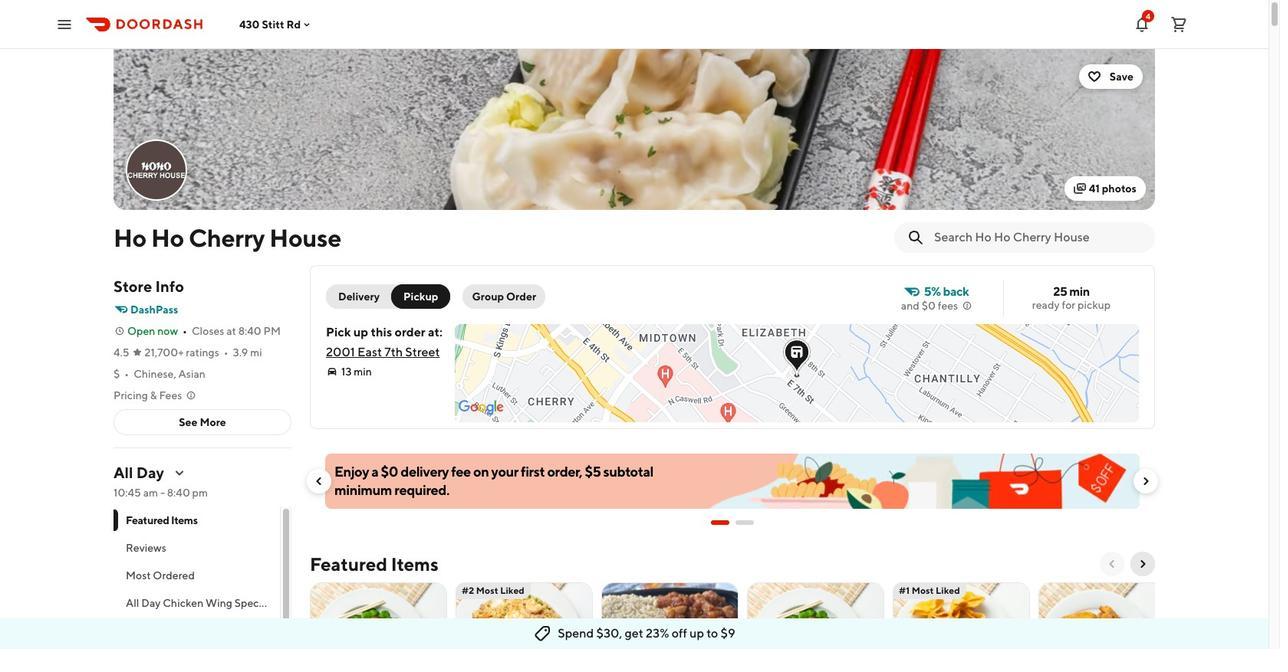 Task type: describe. For each thing, give the bounding box(es) containing it.
fee
[[451, 464, 471, 480]]

order
[[506, 291, 536, 303]]

&
[[150, 390, 157, 402]]

1 ho from the left
[[114, 223, 147, 252]]

to
[[707, 627, 718, 641]]

pick up this order at: 2001 east 7th street
[[326, 325, 443, 360]]

ready
[[1033, 299, 1060, 312]]

ho ho cherry house
[[114, 223, 341, 252]]

enjoy
[[335, 464, 369, 480]]

this
[[371, 325, 392, 340]]

now
[[157, 325, 178, 338]]

0 vertical spatial previous button of carousel image
[[313, 476, 325, 488]]

a
[[372, 464, 379, 480]]

$5
[[585, 464, 601, 480]]

10:45
[[114, 487, 141, 500]]

group order button
[[463, 285, 546, 309]]

chinese,
[[134, 368, 176, 381]]

fees
[[938, 300, 959, 312]]

10:45 am - 8:40 pm
[[114, 487, 208, 500]]

pick
[[326, 325, 351, 340]]

get
[[625, 627, 644, 641]]

required.
[[395, 483, 450, 499]]

photos
[[1102, 183, 1137, 195]]

5% back
[[924, 285, 969, 299]]

Delivery radio
[[326, 285, 401, 309]]

25 min ready for pickup
[[1033, 285, 1111, 312]]

closes
[[192, 325, 224, 338]]

$30,
[[597, 627, 623, 641]]

select promotional banner element
[[711, 510, 754, 537]]

41 photos button
[[1065, 176, 1146, 201]]

d-sesame chicken image
[[311, 583, 447, 650]]

open now
[[127, 325, 178, 338]]

on
[[473, 464, 489, 480]]

#1 most liked
[[899, 585, 960, 597]]

most for #1 most liked
[[912, 585, 934, 597]]

at:
[[428, 325, 443, 340]]

am
[[143, 487, 158, 500]]

spend $30, get 23% off up to $9
[[558, 627, 736, 641]]

8:40 for pm
[[167, 487, 190, 500]]

430
[[239, 18, 260, 30]]

sesame chicken image
[[748, 583, 884, 650]]

$
[[114, 368, 120, 381]]

#2
[[462, 585, 474, 597]]

subtotal
[[604, 464, 654, 480]]

mi
[[250, 347, 262, 359]]

map region
[[434, 236, 1220, 432]]

info
[[155, 278, 184, 295]]

2001 east 7th street link
[[326, 345, 440, 360]]

#1
[[899, 585, 910, 597]]

pickup
[[404, 291, 438, 303]]

#2 most liked
[[462, 585, 525, 597]]

first
[[521, 464, 545, 480]]

0 items, open order cart image
[[1170, 15, 1189, 33]]

wing
[[206, 598, 232, 610]]

enjoy a $0 delivery fee on your first order, $5 subtotal minimum required.
[[335, 464, 654, 499]]

powered by google image
[[459, 401, 504, 416]]

liked for #2 most liked
[[500, 585, 525, 597]]

7th
[[385, 345, 403, 360]]

menus image
[[173, 467, 186, 480]]

next button of carousel image
[[1137, 559, 1149, 571]]

street
[[405, 345, 440, 360]]

open menu image
[[55, 15, 74, 33]]

liked for #1 most liked
[[936, 585, 960, 597]]

your
[[491, 464, 519, 480]]

1 horizontal spatial previous button of carousel image
[[1106, 559, 1119, 571]]

stitt
[[262, 18, 284, 30]]

0 horizontal spatial featured items
[[126, 515, 198, 527]]

2 ho from the left
[[151, 223, 184, 252]]

all for all day
[[114, 464, 133, 482]]

13 min
[[341, 366, 372, 378]]

all day chicken wing specials
[[126, 598, 275, 610]]

41 photos
[[1089, 183, 1137, 195]]

3.9 mi
[[233, 347, 262, 359]]

#1 most liked button
[[893, 583, 1031, 650]]

day for all day chicken wing specials
[[141, 598, 161, 610]]

0 vertical spatial •
[[183, 325, 187, 338]]

8:40 for pm
[[238, 325, 261, 338]]

21,700+ ratings •
[[145, 347, 228, 359]]

pm
[[192, 487, 208, 500]]

cherry
[[189, 223, 265, 252]]

order methods option group
[[326, 285, 451, 309]]

most ordered
[[126, 570, 195, 582]]

save button
[[1080, 64, 1143, 89]]

4
[[1146, 11, 1151, 20]]

Pickup radio
[[391, 285, 451, 309]]

most for #2 most liked
[[476, 585, 499, 597]]

most ordered button
[[114, 562, 280, 590]]

group
[[472, 291, 504, 303]]

Item Search search field
[[935, 229, 1143, 246]]

$ • chinese, asian
[[114, 368, 206, 381]]

pickup
[[1078, 299, 1111, 312]]

featured inside heading
[[310, 554, 388, 575]]

0 vertical spatial $0
[[922, 300, 936, 312]]



Task type: locate. For each thing, give the bounding box(es) containing it.
asian
[[178, 368, 206, 381]]

-
[[160, 487, 165, 500]]

1 vertical spatial $0
[[381, 464, 398, 480]]

pricing & fees
[[114, 390, 182, 402]]

reviews
[[126, 543, 166, 555]]

at
[[227, 325, 236, 338]]

$0
[[922, 300, 936, 312], [381, 464, 398, 480]]

up left to
[[690, 627, 704, 641]]

• left 3.9
[[224, 347, 228, 359]]

liked right #2
[[500, 585, 525, 597]]

23%
[[646, 627, 670, 641]]

liked right '#1'
[[936, 585, 960, 597]]

0 horizontal spatial •
[[125, 368, 129, 381]]

previous button of carousel image
[[313, 476, 325, 488], [1106, 559, 1119, 571]]

most
[[126, 570, 151, 582], [476, 585, 499, 597], [912, 585, 934, 597]]

day inside all day chicken wing specials button
[[141, 598, 161, 610]]

0 horizontal spatial 8:40
[[167, 487, 190, 500]]

day up beverages
[[141, 598, 161, 610]]

off
[[672, 627, 687, 641]]

shrimp fried rice image
[[457, 583, 592, 650]]

0 vertical spatial featured
[[126, 515, 169, 527]]

2001
[[326, 345, 355, 360]]

chicken wings (6) image
[[1040, 583, 1176, 650]]

0 vertical spatial up
[[353, 325, 368, 340]]

41
[[1089, 183, 1100, 195]]

1 vertical spatial up
[[690, 627, 704, 641]]

items
[[171, 515, 198, 527], [391, 554, 439, 575]]

5%
[[924, 285, 941, 299]]

all day chicken wing specials button
[[114, 590, 280, 618]]

$0 right 'a'
[[381, 464, 398, 480]]

min right 25
[[1070, 285, 1090, 299]]

all for all day chicken wing specials
[[126, 598, 139, 610]]

• right $
[[125, 368, 129, 381]]

items up reviews button
[[171, 515, 198, 527]]

$0 down 5%
[[922, 300, 936, 312]]

featured
[[126, 515, 169, 527], [310, 554, 388, 575]]

0 vertical spatial items
[[171, 515, 198, 527]]

8:40 right at at the left of the page
[[238, 325, 261, 338]]

min for 13
[[354, 366, 372, 378]]

previous button of carousel image left enjoy
[[313, 476, 325, 488]]

dashpass
[[130, 304, 178, 316]]

previous button of carousel image left next button of carousel icon
[[1106, 559, 1119, 571]]

liked inside button
[[500, 585, 525, 597]]

most down reviews
[[126, 570, 151, 582]]

d-general tso's chicken image
[[602, 583, 738, 650]]

0 vertical spatial all
[[114, 464, 133, 482]]

most right #2
[[476, 585, 499, 597]]

open
[[127, 325, 155, 338]]

2 liked from the left
[[936, 585, 960, 597]]

13
[[341, 366, 352, 378]]

1 vertical spatial •
[[224, 347, 228, 359]]

and $0 fees
[[901, 300, 959, 312]]

8:40
[[238, 325, 261, 338], [167, 487, 190, 500]]

430 stitt rd
[[239, 18, 301, 30]]

430 stitt rd button
[[239, 18, 313, 30]]

0 horizontal spatial liked
[[500, 585, 525, 597]]

back
[[943, 285, 969, 299]]

1 horizontal spatial •
[[183, 325, 187, 338]]

ratings
[[186, 347, 219, 359]]

1 horizontal spatial most
[[476, 585, 499, 597]]

0 horizontal spatial items
[[171, 515, 198, 527]]

0 horizontal spatial up
[[353, 325, 368, 340]]

up left the this
[[353, 325, 368, 340]]

pm
[[264, 325, 281, 338]]

• right now
[[183, 325, 187, 338]]

• closes at 8:40 pm
[[183, 325, 281, 338]]

1 horizontal spatial items
[[391, 554, 439, 575]]

1 horizontal spatial $0
[[922, 300, 936, 312]]

#2 most liked button
[[456, 583, 593, 650]]

delivery
[[338, 291, 380, 303]]

1 horizontal spatial min
[[1070, 285, 1090, 299]]

0 vertical spatial day
[[136, 464, 164, 482]]

day up am
[[136, 464, 164, 482]]

0 horizontal spatial previous button of carousel image
[[313, 476, 325, 488]]

all up '10:45'
[[114, 464, 133, 482]]

1 vertical spatial day
[[141, 598, 161, 610]]

1 vertical spatial 8:40
[[167, 487, 190, 500]]

reviews button
[[114, 535, 280, 562]]

beverages button
[[114, 618, 280, 645]]

items up d-sesame chicken image
[[391, 554, 439, 575]]

liked inside "button"
[[936, 585, 960, 597]]

store
[[114, 278, 152, 295]]

min for 25
[[1070, 285, 1090, 299]]

featured items heading
[[310, 552, 439, 577]]

0 vertical spatial featured items
[[126, 515, 198, 527]]

1 horizontal spatial liked
[[936, 585, 960, 597]]

pricing
[[114, 390, 148, 402]]

order,
[[547, 464, 583, 480]]

most right '#1'
[[912, 585, 934, 597]]

delivery
[[401, 464, 449, 480]]

ho up store
[[114, 223, 147, 252]]

see more
[[179, 417, 226, 429]]

chicken
[[163, 598, 204, 610]]

$0 inside enjoy a $0 delivery fee on your first order, $5 subtotal minimum required.
[[381, 464, 398, 480]]

store info
[[114, 278, 184, 295]]

1 horizontal spatial featured
[[310, 554, 388, 575]]

3.9
[[233, 347, 248, 359]]

next button of carousel image
[[1140, 476, 1153, 488]]

1 horizontal spatial featured items
[[310, 554, 439, 575]]

more
[[200, 417, 226, 429]]

1 horizontal spatial ho
[[151, 223, 184, 252]]

ho
[[114, 223, 147, 252], [151, 223, 184, 252]]

0 horizontal spatial $0
[[381, 464, 398, 480]]

featured items down -
[[126, 515, 198, 527]]

min right 13
[[354, 366, 372, 378]]

1 vertical spatial items
[[391, 554, 439, 575]]

1 vertical spatial featured
[[310, 554, 388, 575]]

specials
[[235, 598, 275, 610]]

2 horizontal spatial most
[[912, 585, 934, 597]]

east
[[358, 345, 382, 360]]

1 horizontal spatial 8:40
[[238, 325, 261, 338]]

$9
[[721, 627, 736, 641]]

up
[[353, 325, 368, 340], [690, 627, 704, 641]]

items inside heading
[[391, 554, 439, 575]]

save
[[1110, 71, 1134, 83]]

min inside 25 min ready for pickup
[[1070, 285, 1090, 299]]

and
[[901, 300, 920, 312]]

most inside "button"
[[912, 585, 934, 597]]

1 liked from the left
[[500, 585, 525, 597]]

1 vertical spatial min
[[354, 366, 372, 378]]

21,700+
[[145, 347, 184, 359]]

day for all day
[[136, 464, 164, 482]]

beverages
[[126, 625, 177, 638]]

1 vertical spatial featured items
[[310, 554, 439, 575]]

0 horizontal spatial featured
[[126, 515, 169, 527]]

order
[[395, 325, 426, 340]]

0 vertical spatial min
[[1070, 285, 1090, 299]]

house
[[270, 223, 341, 252]]

0 horizontal spatial most
[[126, 570, 151, 582]]

ho up info
[[151, 223, 184, 252]]

ordered
[[153, 570, 195, 582]]

crab rangoon (6) image
[[894, 583, 1030, 650]]

1 vertical spatial previous button of carousel image
[[1106, 559, 1119, 571]]

1 horizontal spatial up
[[690, 627, 704, 641]]

notification bell image
[[1133, 15, 1152, 33]]

see more button
[[114, 411, 291, 435]]

all inside button
[[126, 598, 139, 610]]

featured up d-sesame chicken image
[[310, 554, 388, 575]]

for
[[1062, 299, 1076, 312]]

25
[[1054, 285, 1068, 299]]

0 vertical spatial 8:40
[[238, 325, 261, 338]]

up inside pick up this order at: 2001 east 7th street
[[353, 325, 368, 340]]

all up beverages
[[126, 598, 139, 610]]

2 vertical spatial •
[[125, 368, 129, 381]]

spend
[[558, 627, 594, 641]]

ho ho cherry house image
[[114, 49, 1156, 210], [127, 141, 186, 200]]

0 horizontal spatial min
[[354, 366, 372, 378]]

0 horizontal spatial ho
[[114, 223, 147, 252]]

2 horizontal spatial •
[[224, 347, 228, 359]]

pricing & fees button
[[114, 388, 197, 404]]

1 vertical spatial all
[[126, 598, 139, 610]]

min
[[1070, 285, 1090, 299], [354, 366, 372, 378]]

rd
[[287, 18, 301, 30]]

8:40 right -
[[167, 487, 190, 500]]

featured up reviews
[[126, 515, 169, 527]]

featured items up d-sesame chicken image
[[310, 554, 439, 575]]



Task type: vqa. For each thing, say whether or not it's contained in the screenshot.
"Egg Sandwiches" button
no



